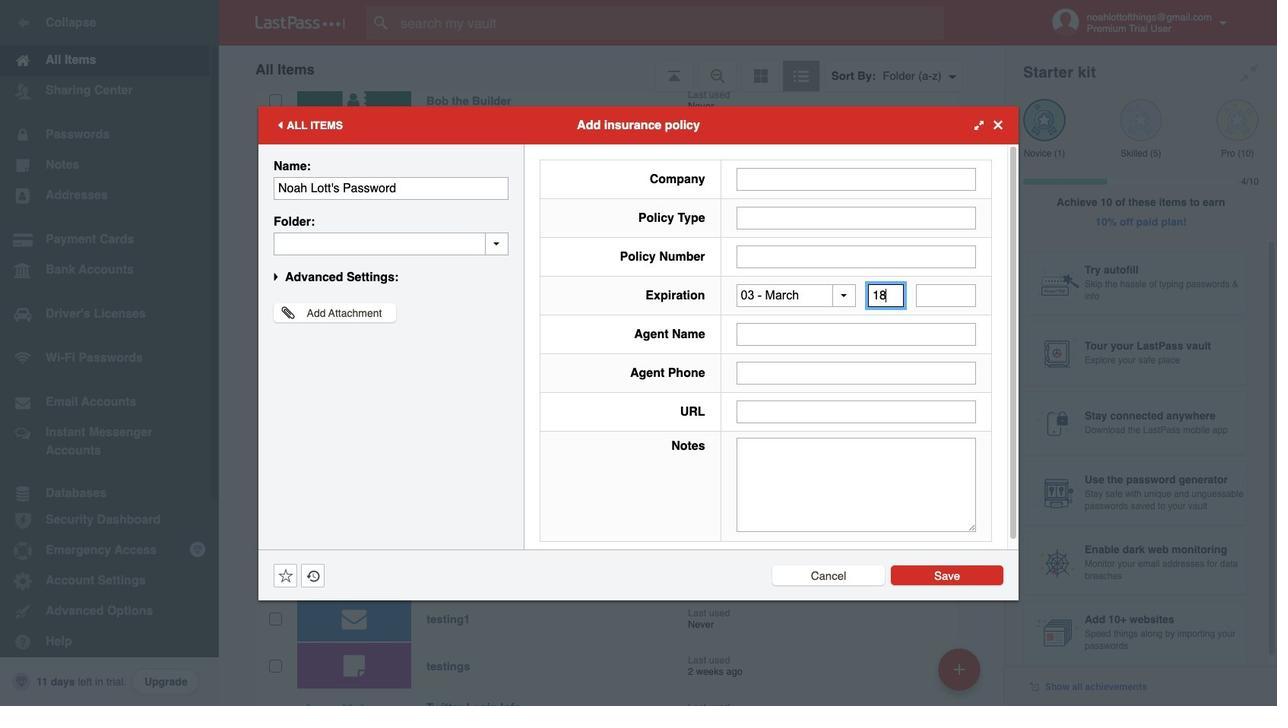 Task type: vqa. For each thing, say whether or not it's contained in the screenshot.
LastPass image
yes



Task type: locate. For each thing, give the bounding box(es) containing it.
None text field
[[737, 168, 977, 191], [274, 232, 509, 255], [869, 284, 905, 307], [917, 284, 977, 307], [737, 323, 977, 346], [737, 362, 977, 385], [737, 401, 977, 424], [737, 438, 977, 532], [737, 168, 977, 191], [274, 232, 509, 255], [869, 284, 905, 307], [917, 284, 977, 307], [737, 323, 977, 346], [737, 362, 977, 385], [737, 401, 977, 424], [737, 438, 977, 532]]

None text field
[[274, 177, 509, 200], [737, 206, 977, 229], [737, 245, 977, 268], [274, 177, 509, 200], [737, 206, 977, 229], [737, 245, 977, 268]]

new item navigation
[[933, 644, 990, 707]]

vault options navigation
[[219, 46, 1005, 91]]

dialog
[[259, 106, 1019, 600]]

Search search field
[[367, 6, 974, 40]]



Task type: describe. For each thing, give the bounding box(es) containing it.
lastpass image
[[256, 16, 345, 30]]

search my vault text field
[[367, 6, 974, 40]]

main navigation navigation
[[0, 0, 219, 707]]

new item image
[[954, 664, 965, 675]]



